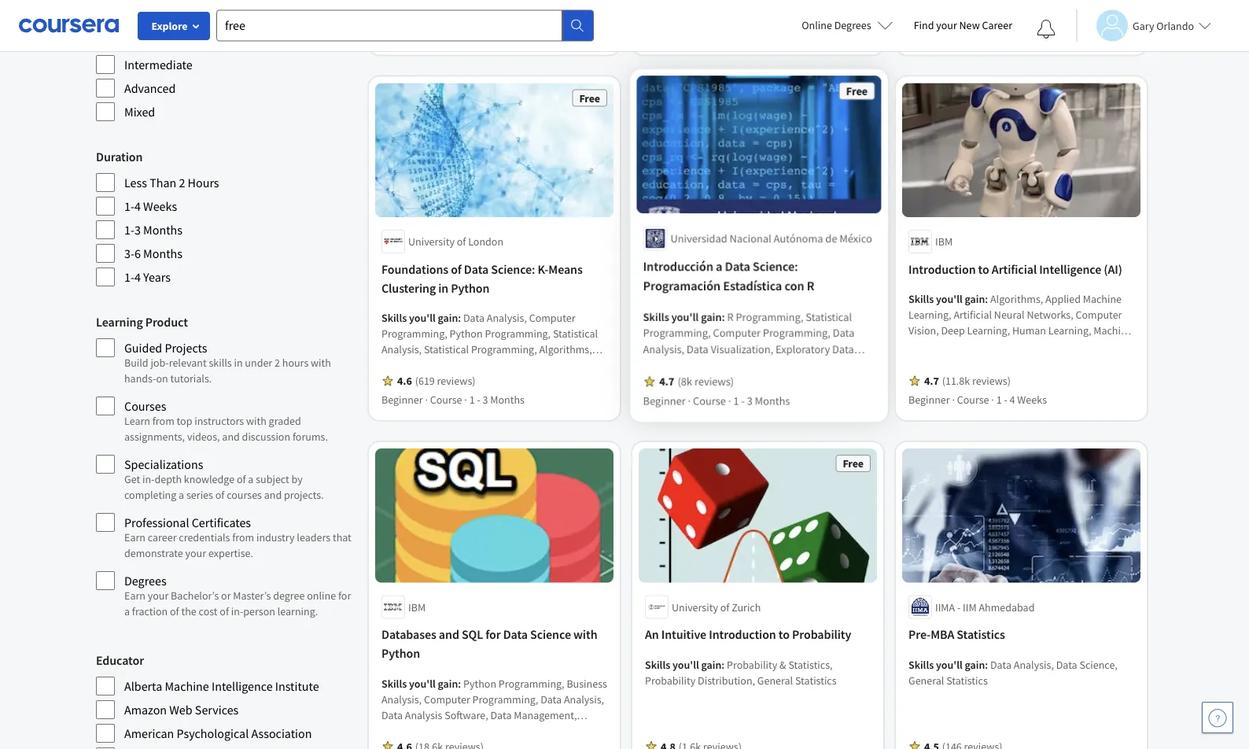 Task type: locate. For each thing, give the bounding box(es) containing it.
statistical up 4.6 (619 reviews)
[[424, 342, 469, 356]]

1 vertical spatial in
[[234, 356, 243, 370]]

to
[[979, 261, 990, 277], [779, 627, 790, 642]]

1 vertical spatial 4.6
[[397, 374, 412, 388]]

of down or
[[220, 604, 229, 618]]

from inside earn career credentials from industry leaders that demonstrate your expertise.
[[232, 530, 254, 544]]

1 vertical spatial university
[[672, 600, 718, 614]]

4.3 (190 reviews)
[[925, 8, 1003, 22]]

· down 4.6 (619 reviews)
[[465, 393, 467, 407]]

exploratory
[[775, 342, 828, 356]]

product
[[145, 314, 188, 330]]

artificial up the neural
[[992, 261, 1037, 277]]

gain for intuitive
[[702, 657, 722, 671]]

1 horizontal spatial degrees
[[835, 18, 872, 32]]

beginner for 4.6 (2.7k reviews)
[[382, 27, 423, 41]]

computer inside python programming, business analysis, computer programming, data analysis, data analysis software, data management, database administration, database application, databases, sql, cloud computing, ibm cloud
[[424, 692, 470, 706]]

gain for to
[[965, 292, 985, 306]]

alberta
[[124, 678, 162, 694]]

learning product group
[[96, 312, 353, 626]]

university for intuitive
[[672, 600, 718, 614]]

advanced
[[124, 80, 176, 96]]

skills
[[909, 292, 934, 306], [645, 310, 670, 325], [382, 311, 407, 325], [645, 657, 671, 671], [909, 657, 934, 671], [382, 676, 407, 690]]

1 horizontal spatial 4.7
[[925, 374, 939, 388]]

1 vertical spatial introduction
[[709, 627, 776, 642]]

data inside databases and sql for data science with python
[[503, 627, 528, 642]]

reviews) for introduction
[[973, 374, 1011, 388]]

1 1- from the top
[[124, 198, 134, 214]]

cost
[[199, 604, 218, 618]]

1 horizontal spatial intelligence
[[1040, 261, 1102, 277]]

earn your bachelor's or master's degree online for a fraction of the cost of in-person learning.
[[124, 589, 351, 618]]

3-
[[124, 245, 134, 261]]

2 database from the left
[[500, 723, 543, 738]]

2 cloud from the left
[[563, 739, 590, 749]]

2 horizontal spatial ibm
[[936, 234, 953, 249]]

cloud down administration,
[[457, 739, 485, 749]]

science: for means
[[491, 261, 535, 277]]

& down an intuitive introduction to probability link
[[780, 657, 787, 671]]

: for to
[[985, 292, 988, 306]]

science: left k-
[[491, 261, 535, 277]]

0 horizontal spatial r
[[727, 310, 734, 325]]

1 vertical spatial earn
[[124, 589, 146, 603]]

4.6 left (2.7k
[[397, 8, 412, 22]]

in- down master's
[[231, 604, 243, 618]]

database up computing,
[[500, 723, 543, 738]]

the
[[181, 604, 197, 618]]

python
[[451, 280, 490, 296], [450, 326, 483, 341], [382, 645, 420, 661], [463, 676, 497, 690]]

statistics,
[[726, 358, 770, 372], [645, 374, 689, 388], [789, 657, 833, 671]]

find your new career link
[[906, 16, 1021, 35]]

2 vertical spatial and
[[439, 627, 459, 642]]

computer inside data analysis, computer programming, python programming, statistical analysis, statistical programming, algorithms, applied machine learning, data visualization, machine learning, machine learning algorithms
[[529, 311, 576, 325]]

beginner · course · 1 - 4 weeks down '4.7 (11.8k reviews)'
[[909, 393, 1047, 407]]

in- inside get in-depth knowledge of a subject by completing a series of courses and projects.
[[142, 472, 155, 486]]

business
[[567, 676, 607, 690]]

0 vertical spatial ibm
[[936, 234, 953, 249]]

0 vertical spatial in
[[438, 280, 449, 296]]

skills you'll gain : up deep
[[909, 292, 991, 306]]

0 horizontal spatial 2
[[179, 175, 185, 190]]

ibm for databases
[[408, 600, 426, 614]]

applied up networks,
[[1046, 292, 1081, 306]]

applied inside "algorithms, applied machine learning, artificial neural networks, computer vision, deep learning, human learning, machine learning, machine learning algorithms, machine learning software, data analysis, data science"
[[1046, 292, 1081, 306]]

statistics inside data analysis, data science, general statistics
[[947, 673, 988, 687]]

introducción a data science: programación estadística con r link
[[645, 259, 873, 297]]

data inside introducción a data science: programación estadística con r
[[725, 260, 750, 276]]

1 vertical spatial and
[[264, 488, 282, 502]]

ibm
[[936, 234, 953, 249], [408, 600, 426, 614], [543, 739, 561, 749]]

science: for estadística
[[752, 260, 797, 276]]

a inside earn your bachelor's or master's degree online for a fraction of the cost of in-person learning.
[[124, 604, 130, 618]]

None search field
[[216, 10, 594, 41]]

software, inside python programming, business analysis, computer programming, data analysis, data analysis software, data management, database administration, database application, databases, sql, cloud computing, ibm cloud
[[445, 708, 488, 722]]

general inside "probability & statistics, probability distribution, general statistics"
[[758, 673, 793, 687]]

gain down the programación
[[701, 310, 722, 325]]

0 horizontal spatial with
[[246, 414, 267, 428]]

beginner down (619 at left
[[382, 393, 423, 407]]

beginner · course · 1 - 3 months down "programming"
[[645, 393, 789, 407]]

-
[[477, 27, 481, 41], [1004, 27, 1008, 41], [477, 393, 481, 407], [1004, 393, 1008, 407], [741, 393, 744, 407], [958, 600, 961, 614]]

science:
[[752, 260, 797, 276], [491, 261, 535, 277]]

& inside r programming, statistical programming, computer programming, data analysis, data visualization, exploratory data analysis, general statistics, probability & statistics, programming principles, computer graphics
[[826, 358, 833, 372]]

beginner down 4.3
[[909, 27, 950, 41]]

skills up analysis
[[382, 676, 407, 690]]

1 cloud from the left
[[457, 739, 485, 749]]

0 horizontal spatial in
[[234, 356, 243, 370]]

beginner · course · 1 - 4 weeks for (190
[[909, 27, 1047, 41]]

: up administration,
[[458, 676, 461, 690]]

r
[[806, 279, 813, 295], [727, 310, 734, 325]]

with right hours
[[311, 356, 331, 370]]

1
[[469, 27, 475, 41], [997, 27, 1002, 41], [469, 393, 475, 407], [997, 393, 1002, 407], [733, 393, 739, 407]]

2
[[179, 175, 185, 190], [275, 356, 280, 370]]

computer up analysis
[[424, 692, 470, 706]]

: down foundations of data science: k-means clustering in python in the top of the page
[[458, 311, 461, 325]]

gain
[[965, 292, 985, 306], [701, 310, 722, 325], [438, 311, 458, 325], [702, 657, 722, 671], [965, 657, 985, 671], [438, 676, 458, 690]]

· down "programming"
[[728, 393, 731, 407]]

0 horizontal spatial statistics,
[[645, 374, 689, 388]]

you'll down mba
[[936, 657, 963, 671]]

0 horizontal spatial for
[[338, 589, 351, 603]]

skills you'll gain : for and
[[382, 676, 463, 690]]

american
[[124, 725, 174, 741]]

in inside foundations of data science: k-means clustering in python
[[438, 280, 449, 296]]

1 vertical spatial intelligence
[[212, 678, 273, 694]]

2 beginner · course · 1 - 4 weeks from the top
[[909, 393, 1047, 407]]

4.6 (2.7k reviews)
[[397, 8, 478, 22]]

learning inside group
[[96, 314, 143, 330]]

0 vertical spatial earn
[[124, 530, 146, 544]]

1 horizontal spatial science
[[1086, 355, 1122, 369]]

2 vertical spatial statistics,
[[789, 657, 833, 671]]

gain up "distribution,"
[[702, 657, 722, 671]]

science: inside foundations of data science: k-means clustering in python
[[491, 261, 535, 277]]

ibm down application,
[[543, 739, 561, 749]]

ahmedabad
[[979, 600, 1035, 614]]

beginner down (2.7k
[[382, 27, 423, 41]]

1 vertical spatial statistical
[[553, 326, 598, 341]]

skills for introducción a data science: programación estadística con r
[[645, 310, 670, 325]]

:
[[985, 292, 988, 306], [722, 310, 725, 325], [458, 311, 461, 325], [722, 657, 725, 671], [985, 657, 988, 671], [458, 676, 461, 690]]

0 horizontal spatial applied
[[382, 358, 417, 372]]

science inside databases and sql for data science with python
[[530, 627, 571, 642]]

0 horizontal spatial university
[[408, 234, 455, 249]]

1 vertical spatial visualization,
[[529, 358, 590, 372]]

0 vertical spatial 1-
[[124, 198, 134, 214]]

1 horizontal spatial 2
[[275, 356, 280, 370]]

beginner down the (8k at the right of page
[[645, 393, 686, 407]]

0 vertical spatial and
[[222, 430, 240, 444]]

1 horizontal spatial your
[[185, 546, 206, 560]]

0 horizontal spatial database
[[382, 723, 424, 738]]

1 horizontal spatial database
[[500, 723, 543, 738]]

1 horizontal spatial introduction
[[909, 261, 976, 277]]

human
[[1013, 323, 1047, 337]]

degree
[[273, 589, 305, 603]]

4.7 up graphics on the right bottom of the page
[[660, 374, 675, 388]]

reviews) for foundations
[[437, 374, 476, 388]]

statistics, down an intuitive introduction to probability link
[[789, 657, 833, 671]]

1 horizontal spatial and
[[264, 488, 282, 502]]

person
[[243, 604, 275, 618]]

1 horizontal spatial university
[[672, 600, 718, 614]]

2 1- from the top
[[124, 222, 134, 238]]

python down databases and sql for data science with python
[[463, 676, 497, 690]]

analysis, inside data analysis, data science, general statistics
[[1014, 657, 1054, 671]]

artificial up deep
[[954, 308, 992, 322]]

1 horizontal spatial statistical
[[553, 326, 598, 341]]

- for 4.7 (8k reviews)
[[741, 393, 744, 407]]

1 vertical spatial from
[[232, 530, 254, 544]]

: for of
[[458, 311, 461, 325]]

your inside earn your bachelor's or master's degree online for a fraction of the cost of in-person learning.
[[148, 589, 169, 603]]

1 vertical spatial degrees
[[124, 573, 167, 589]]

· down (619 at left
[[425, 393, 428, 407]]

administration,
[[427, 723, 498, 738]]

1 vertical spatial ibm
[[408, 600, 426, 614]]

university for of
[[408, 234, 455, 249]]

beginner inside level "group"
[[124, 33, 172, 49]]

r down "estadística" at the top of page
[[727, 310, 734, 325]]

introducción
[[645, 260, 714, 276]]

1 beginner · course · 1 - 4 weeks from the top
[[909, 27, 1047, 41]]

general up 4.7 (8k reviews)
[[687, 358, 723, 372]]

2 vertical spatial your
[[148, 589, 169, 603]]

(ai)
[[1104, 261, 1123, 277]]

1 vertical spatial your
[[185, 546, 206, 560]]

software,
[[951, 355, 995, 369], [445, 708, 488, 722]]

0 vertical spatial introduction
[[909, 261, 976, 277]]

with inside build job-relevant skills in under 2 hours with hands-on tutorials.
[[311, 356, 331, 370]]

0 vertical spatial 4.6
[[397, 8, 412, 22]]

3
[[483, 27, 488, 41], [134, 222, 141, 238], [483, 393, 488, 407], [747, 393, 752, 407]]

statistical
[[804, 310, 850, 325], [553, 326, 598, 341], [424, 342, 469, 356]]

degrees down demonstrate
[[124, 573, 167, 589]]

a inside introducción a data science: programación estadística con r
[[716, 260, 723, 276]]

a left fraction
[[124, 604, 130, 618]]

instructors
[[195, 414, 244, 428]]

discussion
[[242, 430, 290, 444]]

1 horizontal spatial visualization,
[[711, 342, 773, 356]]

skills for introduction to artificial intelligence (ai)
[[909, 292, 934, 306]]

2 horizontal spatial your
[[937, 18, 957, 32]]

0 vertical spatial beginner · course · 1 - 4 weeks
[[909, 27, 1047, 41]]

visualization, up "programming"
[[711, 342, 773, 356]]

programming
[[691, 374, 755, 388]]

courses
[[227, 488, 262, 502]]

skills you'll gain : for mba
[[909, 657, 991, 671]]

1 vertical spatial science
[[530, 627, 571, 642]]

1 for introduction
[[997, 393, 1002, 407]]

6
[[134, 245, 141, 261]]

r programming, statistical programming, computer programming, data analysis, data visualization, exploratory data analysis, general statistics, probability & statistics, programming principles, computer graphics
[[645, 310, 855, 404]]

build
[[124, 356, 148, 370]]

earn inside earn your bachelor's or master's degree online for a fraction of the cost of in-person learning.
[[124, 589, 146, 603]]

statistics down iima - iim ahmedabad
[[957, 627, 1006, 642]]

skills for databases and sql for data science with python
[[382, 676, 407, 690]]

skills up 'vision,'
[[909, 292, 934, 306]]

probability inside r programming, statistical programming, computer programming, data analysis, data visualization, exploratory data analysis, general statistics, probability & statistics, programming principles, computer graphics
[[772, 358, 824, 372]]

0 vertical spatial &
[[826, 358, 833, 372]]

top
[[177, 414, 192, 428]]

1 vertical spatial r
[[727, 310, 734, 325]]

0 horizontal spatial science:
[[491, 261, 535, 277]]

1 vertical spatial statistics,
[[645, 374, 689, 388]]

1 horizontal spatial ibm
[[543, 739, 561, 749]]

0 vertical spatial statistical
[[804, 310, 850, 325]]

fraction
[[132, 604, 168, 618]]

you'll for to
[[936, 292, 963, 306]]

0 vertical spatial with
[[311, 356, 331, 370]]

0 horizontal spatial software,
[[445, 708, 488, 722]]

statistics, up "programming"
[[726, 358, 770, 372]]

0 vertical spatial for
[[338, 589, 351, 603]]

0 vertical spatial 2
[[179, 175, 185, 190]]

for right sql
[[486, 627, 501, 642]]

0 vertical spatial university
[[408, 234, 455, 249]]

graded
[[269, 414, 301, 428]]

1 horizontal spatial in-
[[231, 604, 243, 618]]

online degrees button
[[789, 8, 906, 42]]

1- down less on the left top of the page
[[124, 198, 134, 214]]

guided
[[124, 340, 162, 356]]

reviews)
[[440, 8, 478, 22], [964, 8, 1003, 22], [437, 374, 476, 388], [973, 374, 1011, 388], [695, 374, 734, 388]]

0 horizontal spatial degrees
[[124, 573, 167, 589]]

show notifications image
[[1037, 20, 1056, 39]]

skills you'll gain : up analysis
[[382, 676, 463, 690]]

0 vertical spatial intelligence
[[1040, 261, 1102, 277]]

1 vertical spatial 1-
[[124, 222, 134, 238]]

0 vertical spatial your
[[937, 18, 957, 32]]

data inside foundations of data science: k-means clustering in python
[[464, 261, 489, 277]]

database up the databases,
[[382, 723, 424, 738]]

software, inside "algorithms, applied machine learning, artificial neural networks, computer vision, deep learning, human learning, machine learning, machine learning algorithms, machine learning software, data analysis, data science"
[[951, 355, 995, 369]]

introduction down zurich in the right bottom of the page
[[709, 627, 776, 642]]

1 vertical spatial applied
[[382, 358, 417, 372]]

your inside find your new career link
[[937, 18, 957, 32]]

2 horizontal spatial general
[[909, 673, 944, 687]]

& down exploratory
[[826, 358, 833, 372]]

1 database from the left
[[382, 723, 424, 738]]

4 left years
[[134, 269, 141, 285]]

0 horizontal spatial science
[[530, 627, 571, 642]]

1 horizontal spatial in
[[438, 280, 449, 296]]

2 inside duration group
[[179, 175, 185, 190]]

0 horizontal spatial in-
[[142, 472, 155, 486]]

university up foundations
[[408, 234, 455, 249]]

algorithms, down networks,
[[1037, 339, 1090, 353]]

in right skills
[[234, 356, 243, 370]]

skills for foundations of data science: k-means clustering in python
[[382, 311, 407, 325]]

data analysis, computer programming, python programming, statistical analysis, statistical programming, algorithms, applied machine learning, data visualization, machine learning, machine learning algorithms
[[382, 311, 601, 388]]

skills down clustering
[[382, 311, 407, 325]]

0 horizontal spatial ibm
[[408, 600, 426, 614]]

1 vertical spatial to
[[779, 627, 790, 642]]

1 horizontal spatial &
[[826, 358, 833, 372]]

0 vertical spatial to
[[979, 261, 990, 277]]

general inside data analysis, data science, general statistics
[[909, 673, 944, 687]]

statistical up exploratory
[[804, 310, 850, 325]]

1 vertical spatial artificial
[[954, 308, 992, 322]]

1 vertical spatial weeks
[[143, 198, 177, 214]]

2 horizontal spatial statistics,
[[789, 657, 833, 671]]

r right con
[[806, 279, 813, 295]]

gain for of
[[438, 311, 458, 325]]

2 4.6 from the top
[[397, 374, 412, 388]]

learning inside data analysis, computer programming, python programming, statistical analysis, statistical programming, algorithms, applied machine learning, data visualization, machine learning, machine learning algorithms
[[509, 374, 549, 388]]

4.7 for introduction to artificial intelligence (ai)
[[925, 374, 939, 388]]

skills you'll gain : down "intuitive"
[[645, 657, 727, 671]]

explore
[[151, 19, 188, 33]]

videos,
[[187, 430, 220, 444]]

1 horizontal spatial r
[[806, 279, 813, 295]]

2 earn from the top
[[124, 589, 146, 603]]

1 vertical spatial for
[[486, 627, 501, 642]]

you'll down "intuitive"
[[673, 657, 699, 671]]

university up "intuitive"
[[672, 600, 718, 614]]

2 vertical spatial ibm
[[543, 739, 561, 749]]

statistical inside r programming, statistical programming, computer programming, data analysis, data visualization, exploratory data analysis, general statistics, probability & statistics, programming principles, computer graphics
[[804, 310, 850, 325]]

1 vertical spatial software,
[[445, 708, 488, 722]]

0 vertical spatial degrees
[[835, 18, 872, 32]]

get
[[124, 472, 140, 486]]

hours
[[188, 175, 219, 190]]

analysis, inside "algorithms, applied machine learning, artificial neural networks, computer vision, deep learning, human learning, machine learning, machine learning algorithms, machine learning software, data analysis, data science"
[[1021, 355, 1061, 369]]

1 vertical spatial in-
[[231, 604, 243, 618]]

of left london
[[457, 234, 466, 249]]

university
[[408, 234, 455, 249], [672, 600, 718, 614]]

& inside "probability & statistics, probability distribution, general statistics"
[[780, 657, 787, 671]]

: up "distribution,"
[[722, 657, 725, 671]]

skills you'll gain : down the programación
[[645, 310, 727, 325]]

beginner · course · 1 - 4 weeks for (11.8k
[[909, 393, 1047, 407]]

4 down less on the left top of the page
[[134, 198, 141, 214]]

applied inside data analysis, computer programming, python programming, statistical analysis, statistical programming, algorithms, applied machine learning, data visualization, machine learning, machine learning algorithms
[[382, 358, 417, 372]]

earn inside earn career credentials from industry leaders that demonstrate your expertise.
[[124, 530, 146, 544]]

and inside get in-depth knowledge of a subject by completing a series of courses and projects.
[[264, 488, 282, 502]]

computer down k-
[[529, 311, 576, 325]]

0 vertical spatial visualization,
[[711, 342, 773, 356]]

skills down the programación
[[645, 310, 670, 325]]

credentials
[[179, 530, 230, 544]]

cloud
[[457, 739, 485, 749], [563, 739, 590, 749]]

knowledge
[[184, 472, 235, 486]]

· down '4.7 (11.8k reviews)'
[[992, 393, 994, 407]]

in-
[[142, 472, 155, 486], [231, 604, 243, 618]]

0 vertical spatial science
[[1086, 355, 1122, 369]]

from inside learn from top instructors with graded assignments, videos, and discussion forums.
[[152, 414, 174, 428]]

statistics down an intuitive introduction to probability link
[[795, 673, 837, 687]]

degrees
[[835, 18, 872, 32], [124, 573, 167, 589]]

python inside python programming, business analysis, computer programming, data analysis, data analysis software, data management, database administration, database application, databases, sql, cloud computing, ibm cloud
[[463, 676, 497, 690]]

4.7 for introducción a data science: programación estadística con r
[[660, 374, 675, 388]]

4.7 left '(11.8k' on the right of the page
[[925, 374, 939, 388]]

algorithms, up the algorithms
[[539, 342, 592, 356]]

association
[[251, 725, 312, 741]]

you'll for a
[[672, 310, 699, 325]]

1 earn from the top
[[124, 530, 146, 544]]

in- up completing
[[142, 472, 155, 486]]

2 horizontal spatial and
[[439, 627, 459, 642]]

your
[[937, 18, 957, 32], [185, 546, 206, 560], [148, 589, 169, 603]]

: down introduction to artificial intelligence (ai)
[[985, 292, 988, 306]]

cloud down application,
[[563, 739, 590, 749]]

vision,
[[909, 323, 939, 337]]

: for mba
[[985, 657, 988, 671]]

duration group
[[96, 147, 353, 287]]

and
[[222, 430, 240, 444], [264, 488, 282, 502], [439, 627, 459, 642]]

you'll for intuitive
[[673, 657, 699, 671]]

- down 4.6 (2.7k reviews)
[[477, 27, 481, 41]]

free for estadística
[[844, 88, 865, 102]]

industry
[[257, 530, 295, 544]]

level
[[96, 7, 124, 23]]

4.6
[[397, 8, 412, 22], [397, 374, 412, 388]]

skills you'll gain : for to
[[909, 292, 991, 306]]

a down universidad
[[716, 260, 723, 276]]

skills you'll gain : for intuitive
[[645, 657, 727, 671]]

degrees inside online degrees dropdown button
[[835, 18, 872, 32]]

1 for introducción
[[733, 393, 739, 407]]

1- for 1-4 years
[[124, 269, 134, 285]]

foundations of data science: k-means clustering in python
[[382, 261, 583, 296]]

0 horizontal spatial visualization,
[[529, 358, 590, 372]]

learning up guided
[[96, 314, 143, 330]]

beginner · course · 1 - 3 months down 4.6 (619 reviews)
[[382, 393, 525, 407]]

weeks for 4.3 (190 reviews)
[[1018, 27, 1047, 41]]

learning,
[[909, 308, 952, 322], [967, 323, 1010, 337], [1049, 323, 1092, 337], [909, 339, 952, 353], [460, 358, 503, 372], [423, 374, 466, 388]]

0 horizontal spatial and
[[222, 430, 240, 444]]

machine
[[1083, 292, 1122, 306], [1094, 323, 1133, 337], [954, 339, 993, 353], [1092, 339, 1131, 353], [419, 358, 458, 372], [382, 374, 420, 388], [468, 374, 507, 388], [165, 678, 209, 694]]

1 horizontal spatial software,
[[951, 355, 995, 369]]

weeks down the human
[[1018, 393, 1047, 407]]

0 horizontal spatial statistical
[[424, 342, 469, 356]]

gain down foundations of data science: k-means clustering in python in the top of the page
[[438, 311, 458, 325]]

visualization, inside r programming, statistical programming, computer programming, data analysis, data visualization, exploratory data analysis, general statistics, probability & statistics, programming principles, computer graphics
[[711, 342, 773, 356]]

science: inside introducción a data science: programación estadística con r
[[752, 260, 797, 276]]

3 1- from the top
[[124, 269, 134, 285]]

0 vertical spatial from
[[152, 414, 174, 428]]

and down subject
[[264, 488, 282, 502]]

gain up analysis
[[438, 676, 458, 690]]

management,
[[514, 708, 577, 722]]

of inside foundations of data science: k-means clustering in python
[[451, 261, 462, 277]]

- for 4.7 (11.8k reviews)
[[1004, 393, 1008, 407]]

What do you want to learn? text field
[[216, 10, 563, 41]]

- down data analysis, computer programming, python programming, statistical analysis, statistical programming, algorithms, applied machine learning, data visualization, machine learning, machine learning algorithms
[[477, 393, 481, 407]]

0 vertical spatial applied
[[1046, 292, 1081, 306]]

1 horizontal spatial for
[[486, 627, 501, 642]]

earn up fraction
[[124, 589, 146, 603]]

1 vertical spatial with
[[246, 414, 267, 428]]

from up expertise. on the left bottom
[[232, 530, 254, 544]]

with up discussion
[[246, 414, 267, 428]]

: down pre-mba statistics
[[985, 657, 988, 671]]

gain down pre-mba statistics
[[965, 657, 985, 671]]

foundations of data science: k-means clustering in python link
[[382, 260, 607, 297]]

: down introducción a data science: programación estadística con r
[[722, 310, 725, 325]]

1 horizontal spatial applied
[[1046, 292, 1081, 306]]

0 horizontal spatial from
[[152, 414, 174, 428]]

introduction up deep
[[909, 261, 976, 277]]

2 horizontal spatial statistical
[[804, 310, 850, 325]]

: for intuitive
[[722, 657, 725, 671]]

free for means
[[579, 91, 600, 105]]

statistics, up graphics on the right bottom of the page
[[645, 374, 689, 388]]

ibm up databases
[[408, 600, 426, 614]]

intelligence left (ai)
[[1040, 261, 1102, 277]]

an intuitive introduction to probability link
[[645, 625, 871, 644]]

1 horizontal spatial general
[[758, 673, 793, 687]]

statistics, inside "probability & statistics, probability distribution, general statistics"
[[789, 657, 833, 671]]

1 4.6 from the top
[[397, 8, 412, 22]]

algorithms, inside data analysis, computer programming, python programming, statistical analysis, statistical programming, algorithms, applied machine learning, data visualization, machine learning, machine learning algorithms
[[539, 342, 592, 356]]



Task type: vqa. For each thing, say whether or not it's contained in the screenshot.
Pre-MBA Statistics's Skills
yes



Task type: describe. For each thing, give the bounding box(es) containing it.
and inside learn from top instructors with graded assignments, videos, and discussion forums.
[[222, 430, 240, 444]]

skills you'll gain : for a
[[645, 310, 727, 325]]

hands-
[[124, 371, 156, 386]]

bachelor's
[[171, 589, 219, 603]]

expertise.
[[208, 546, 253, 560]]

4 left show notifications image
[[1010, 27, 1015, 41]]

your for new
[[937, 18, 957, 32]]

python inside foundations of data science: k-means clustering in python
[[451, 280, 490, 296]]

new
[[960, 18, 980, 32]]

1 horizontal spatial to
[[979, 261, 990, 277]]

course down 4.3 (190 reviews)
[[957, 27, 990, 41]]

course down 4.6 (2.7k reviews)
[[430, 27, 462, 41]]

4.6 for 4.6 (2.7k reviews)
[[397, 8, 412, 22]]

on
[[156, 371, 168, 386]]

services
[[195, 702, 239, 718]]

degrees inside learning product group
[[124, 573, 167, 589]]

learn from top instructors with graded assignments, videos, and discussion forums.
[[124, 414, 328, 444]]

relevant
[[169, 356, 207, 370]]

: for and
[[458, 676, 461, 690]]

1-3 months
[[124, 222, 183, 238]]

· down 4.6 (2.7k reviews)
[[465, 27, 467, 41]]

beginner for 4.3 (190 reviews)
[[909, 27, 950, 41]]

application,
[[545, 723, 600, 738]]

months for 4.6 (2.7k reviews)
[[490, 27, 525, 41]]

1 for foundations
[[469, 393, 475, 407]]

4.6 (619 reviews)
[[397, 374, 476, 388]]

3 for 4.7 (8k reviews)
[[747, 393, 752, 407]]

machine inside the educator group
[[165, 678, 209, 694]]

: for a
[[722, 310, 725, 325]]

of left zurich in the right bottom of the page
[[721, 600, 730, 614]]

series
[[186, 488, 213, 502]]

course for foundations
[[430, 393, 462, 407]]

4.6 for 4.6 (619 reviews)
[[397, 374, 412, 388]]

courses
[[124, 398, 166, 414]]

0 vertical spatial artificial
[[992, 261, 1037, 277]]

forums.
[[293, 430, 328, 444]]

beginner for 4.7 (8k reviews)
[[645, 393, 686, 407]]

learning down 'vision,'
[[909, 355, 949, 369]]

nacional
[[730, 233, 771, 247]]

mixed
[[124, 104, 155, 120]]

science inside "algorithms, applied machine learning, artificial neural networks, computer vision, deep learning, human learning, machine learning, machine learning algorithms, machine learning software, data analysis, data science"
[[1086, 355, 1122, 369]]

skills you'll gain : for of
[[382, 311, 463, 325]]

that
[[333, 530, 352, 544]]

(8k
[[678, 374, 693, 388]]

artificial inside "algorithms, applied machine learning, artificial neural networks, computer vision, deep learning, human learning, machine learning, machine learning algorithms, machine learning software, data analysis, data science"
[[954, 308, 992, 322]]

get in-depth knowledge of a subject by completing a series of courses and projects.
[[124, 472, 324, 502]]

general inside r programming, statistical programming, computer programming, data analysis, data visualization, exploratory data analysis, general statistics, probability & statistics, programming principles, computer graphics
[[687, 358, 723, 372]]

subject
[[256, 472, 289, 486]]

skills for pre-mba statistics
[[909, 657, 934, 671]]

of left "the"
[[170, 604, 179, 618]]

databases
[[382, 627, 437, 642]]

r inside introducción a data science: programación estadística con r
[[806, 279, 813, 295]]

you'll for and
[[409, 676, 436, 690]]

computing,
[[487, 739, 541, 749]]

- for 4.3 (190 reviews)
[[1004, 27, 1008, 41]]

master's
[[233, 589, 271, 603]]

in- inside earn your bachelor's or master's degree online for a fraction of the cost of in-person learning.
[[231, 604, 243, 618]]

python inside data analysis, computer programming, python programming, statistical analysis, statistical programming, algorithms, applied machine learning, data visualization, machine learning, machine learning algorithms
[[450, 326, 483, 341]]

coursera image
[[19, 13, 119, 38]]

algorithms, up the neural
[[991, 292, 1044, 306]]

months for 4.7 (8k reviews)
[[754, 393, 789, 407]]

reviews) for introducción
[[695, 374, 734, 388]]

level group
[[96, 6, 353, 122]]

1- for 1-3 months
[[124, 222, 134, 238]]

in inside build job-relevant skills in under 2 hours with hands-on tutorials.
[[234, 356, 243, 370]]

with inside learn from top instructors with graded assignments, videos, and discussion forums.
[[246, 414, 267, 428]]

databases and sql for data science with python
[[382, 627, 598, 661]]

introduction to artificial intelligence (ai)
[[909, 261, 1123, 277]]

introducción a data science: programación estadística con r
[[645, 260, 813, 295]]

beginner for 4.6 (619 reviews)
[[382, 393, 423, 407]]

with inside databases and sql for data science with python
[[574, 627, 598, 642]]

than
[[150, 175, 176, 190]]

computer inside "algorithms, applied machine learning, artificial neural networks, computer vision, deep learning, human learning, machine learning, machine learning algorithms, machine learning software, data analysis, data science"
[[1076, 308, 1122, 322]]

your for bachelor's
[[148, 589, 169, 603]]

hours
[[282, 356, 309, 370]]

computer down "estadística" at the top of page
[[713, 326, 760, 340]]

con
[[784, 279, 803, 295]]

specializations
[[124, 456, 203, 472]]

course for introducción
[[694, 393, 726, 407]]

2 inside build job-relevant skills in under 2 hours with hands-on tutorials.
[[275, 356, 280, 370]]

completing
[[124, 488, 177, 502]]

gary
[[1133, 18, 1155, 33]]

gain for and
[[438, 676, 458, 690]]

1-4 years
[[124, 269, 171, 285]]

0 horizontal spatial introduction
[[709, 627, 776, 642]]

ibm for introduction
[[936, 234, 953, 249]]

1 horizontal spatial statistics,
[[726, 358, 770, 372]]

demonstrate
[[124, 546, 183, 560]]

you'll for mba
[[936, 657, 963, 671]]

by
[[292, 472, 303, 486]]

visualization, inside data analysis, computer programming, python programming, statistical analysis, statistical programming, algorithms, applied machine learning, data visualization, machine learning, machine learning algorithms
[[529, 358, 590, 372]]

or
[[221, 589, 231, 603]]

of up courses
[[237, 472, 246, 486]]

for inside earn your bachelor's or master's degree online for a fraction of the cost of in-person learning.
[[338, 589, 351, 603]]

3 for 4.6 (2.7k reviews)
[[483, 27, 488, 41]]

beginner · course · 1 - 3 months for introducción
[[645, 393, 789, 407]]

- for 4.6 (619 reviews)
[[477, 393, 481, 407]]

universidad nacional autónoma de méxico
[[672, 233, 870, 247]]

python inside databases and sql for data science with python
[[382, 645, 420, 661]]

· down (2.7k
[[425, 27, 428, 41]]

means
[[549, 261, 583, 277]]

course for introduction
[[957, 393, 990, 407]]

earn for degrees
[[124, 589, 146, 603]]

gain for mba
[[965, 657, 985, 671]]

explore button
[[138, 12, 210, 40]]

your inside earn career credentials from industry leaders that demonstrate your expertise.
[[185, 546, 206, 560]]

python programming, business analysis, computer programming, data analysis, data analysis software, data management, database administration, database application, databases, sql, cloud computing, ibm cloud
[[382, 676, 607, 749]]

3 inside duration group
[[134, 222, 141, 238]]

· left 'new'
[[952, 27, 955, 41]]

earn for professional certificates
[[124, 530, 146, 544]]

· down the (8k at the right of page
[[689, 393, 691, 407]]

online degrees
[[802, 18, 872, 32]]

you'll for of
[[409, 311, 436, 325]]

professional certificates
[[124, 515, 251, 530]]

4 down '4.7 (11.8k reviews)'
[[1010, 393, 1015, 407]]

skills
[[209, 356, 232, 370]]

ibm inside python programming, business analysis, computer programming, data analysis, data analysis software, data management, database administration, database application, databases, sql, cloud computing, ibm cloud
[[543, 739, 561, 749]]

probability & statistics, probability distribution, general statistics
[[645, 657, 837, 687]]

universidad
[[672, 233, 727, 247]]

skills for an intuitive introduction to probability
[[645, 657, 671, 671]]

help center image
[[1209, 708, 1227, 727]]

earn career credentials from industry leaders that demonstrate your expertise.
[[124, 530, 352, 560]]

neural
[[994, 308, 1025, 322]]

an
[[645, 627, 659, 642]]

r inside r programming, statistical programming, computer programming, data analysis, data visualization, exploratory data analysis, general statistics, probability & statistics, programming principles, computer graphics
[[727, 310, 734, 325]]

statistics inside "probability & statistics, probability distribution, general statistics"
[[795, 673, 837, 687]]

learning down the human
[[995, 339, 1035, 353]]

beginner · course · 1 - 3 months for foundations
[[382, 393, 525, 407]]

certificates
[[192, 515, 251, 530]]

build job-relevant skills in under 2 hours with hands-on tutorials.
[[124, 356, 331, 386]]

networks,
[[1027, 308, 1074, 322]]

find
[[914, 18, 934, 32]]

1 down 4.6 (2.7k reviews)
[[469, 27, 475, 41]]

alberta machine intelligence institute
[[124, 678, 319, 694]]

(619
[[415, 374, 435, 388]]

· right 'new'
[[992, 27, 994, 41]]

and inside databases and sql for data science with python
[[439, 627, 459, 642]]

educator group
[[96, 651, 353, 749]]

analysis
[[405, 708, 443, 722]]

4.7 (11.8k reviews)
[[925, 374, 1011, 388]]

databases and sql for data science with python link
[[382, 625, 607, 663]]

intelligence inside the educator group
[[212, 678, 273, 694]]

a left series
[[179, 488, 184, 502]]

beginner for 4.7 (11.8k reviews)
[[909, 393, 950, 407]]

programación
[[645, 279, 721, 295]]

pre-mba statistics link
[[909, 625, 1135, 644]]

distribution,
[[698, 673, 755, 687]]

guided projects
[[124, 340, 207, 356]]

algorithms
[[551, 374, 601, 388]]

2 vertical spatial statistical
[[424, 342, 469, 356]]

3 for 4.6 (619 reviews)
[[483, 393, 488, 407]]

learn
[[124, 414, 150, 428]]

1 right 'new'
[[997, 27, 1002, 41]]

gary orlando button
[[1076, 10, 1212, 41]]

job-
[[151, 356, 169, 370]]

leaders
[[297, 530, 331, 544]]

assignments,
[[124, 430, 185, 444]]

méxico
[[838, 233, 870, 247]]

web
[[169, 702, 193, 718]]

weeks for 4.7 (11.8k reviews)
[[1018, 393, 1047, 407]]

intuitive
[[662, 627, 707, 642]]

1- for 1-4 weeks
[[124, 198, 134, 214]]

data analysis, data science, general statistics
[[909, 657, 1118, 687]]

foundations
[[382, 261, 449, 277]]

sql
[[462, 627, 483, 642]]

of down knowledge
[[215, 488, 225, 502]]

a up courses
[[248, 472, 254, 486]]

zurich
[[732, 600, 761, 614]]

computer down exploratory
[[808, 374, 855, 388]]

- for 4.6 (2.7k reviews)
[[477, 27, 481, 41]]

months for 4.6 (619 reviews)
[[490, 393, 525, 407]]

for inside databases and sql for data science with python
[[486, 627, 501, 642]]

weeks inside duration group
[[143, 198, 177, 214]]

gain for a
[[701, 310, 722, 325]]

amazon web services
[[124, 702, 239, 718]]

educator
[[96, 652, 144, 668]]

estadística
[[723, 279, 781, 295]]

deep
[[941, 323, 965, 337]]

beginner · course · 1 - 3 months down 4.6 (2.7k reviews)
[[382, 27, 525, 41]]

· down '(11.8k' on the right of the page
[[952, 393, 955, 407]]

pre-
[[909, 627, 931, 642]]

professional
[[124, 515, 189, 530]]

clustering
[[382, 280, 436, 296]]

- left iim
[[958, 600, 961, 614]]



